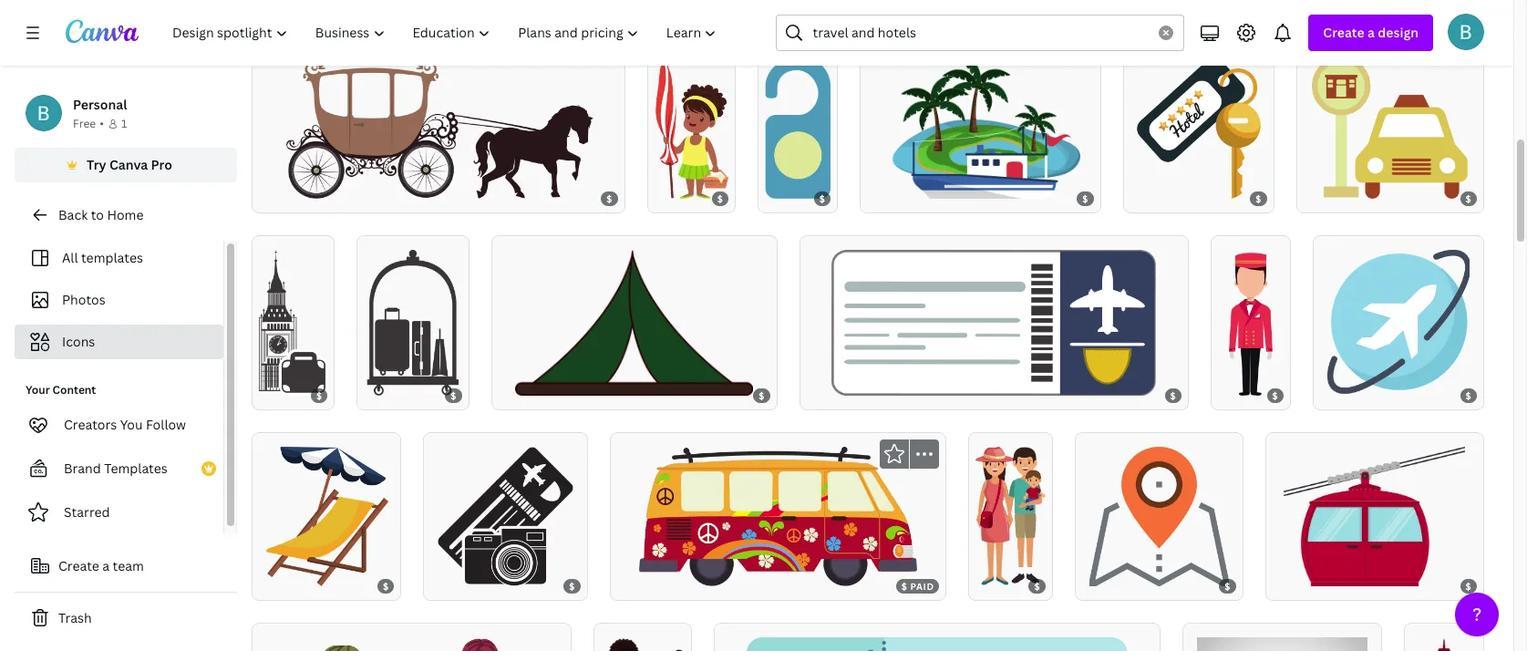 Task type: describe. For each thing, give the bounding box(es) containing it.
your
[[26, 382, 50, 398]]

create for create a design
[[1323, 24, 1365, 41]]

photos link
[[26, 283, 212, 317]]

create a team
[[58, 557, 144, 574]]

try canva pro
[[87, 156, 172, 173]]

$ for 'horse carriage travel tourism icon'
[[607, 192, 613, 205]]

1
[[121, 116, 127, 131]]

creators you follow
[[64, 416, 186, 433]]

try canva pro button
[[15, 148, 237, 182]]

life saver travel beach icon image
[[1198, 637, 1368, 651]]

travel the world image
[[1327, 250, 1470, 396]]

colorful hippie van travel transport icon image
[[639, 447, 918, 586]]

back
[[58, 206, 88, 223]]

you
[[120, 416, 143, 433]]

big ben london isolated icon design image
[[1428, 637, 1460, 651]]

brand templates
[[64, 460, 168, 477]]

cart baggage image
[[366, 250, 460, 396]]

free •
[[73, 116, 104, 131]]

trash link
[[15, 600, 237, 637]]

red cable railway travel  transport  icon image
[[1284, 447, 1466, 586]]

personal
[[73, 96, 127, 113]]

$ for hotel room key image
[[1256, 192, 1262, 205]]

canva
[[109, 156, 148, 173]]

family vacation image
[[976, 447, 1046, 586]]

airplane ticket travel icon image
[[832, 250, 1157, 396]]

$ for hotel label room icon
[[820, 192, 826, 205]]

suitcase travel isolated icon image
[[259, 250, 328, 396]]

design
[[1378, 24, 1419, 41]]

your content
[[26, 382, 96, 398]]

content
[[53, 382, 96, 398]]

$ for the family vacation "image"
[[1034, 580, 1041, 592]]

$ for map icon concept vector
[[1225, 580, 1231, 592]]

home
[[107, 206, 144, 223]]

creators
[[64, 416, 117, 433]]

$ for the green camping tent travel icon
[[759, 389, 765, 402]]

to
[[91, 206, 104, 223]]

$ for bellboy   travel hostel icon
[[1273, 389, 1279, 402]]

paid
[[910, 580, 934, 592]]

creators you follow link
[[15, 407, 223, 443]]

$ for tropical island beach travel icon
[[1083, 192, 1089, 205]]

•
[[100, 116, 104, 131]]

brand templates link
[[15, 450, 223, 487]]

horse carriage travel tourism icon image
[[284, 57, 593, 199]]

trash
[[58, 609, 92, 626]]

templates
[[104, 460, 168, 477]]

create a team button
[[15, 548, 237, 585]]

create a design
[[1323, 24, 1419, 41]]

tropical island beach travel icon image
[[881, 57, 1081, 199]]

$ for travel the world image at the right of page
[[1466, 389, 1472, 402]]



Task type: vqa. For each thing, say whether or not it's contained in the screenshot.
Try Canva Pro button
yes



Task type: locate. For each thing, give the bounding box(es) containing it.
$ for airplane ticket travel icon
[[1170, 389, 1177, 402]]

traveling multi-generation family image
[[275, 637, 548, 651]]

1 horizontal spatial create
[[1323, 24, 1365, 41]]

all templates
[[62, 249, 143, 266]]

create inside button
[[58, 557, 99, 574]]

0 vertical spatial create
[[1323, 24, 1365, 41]]

starred link
[[15, 494, 223, 531]]

a left design
[[1368, 24, 1375, 41]]

try
[[87, 156, 106, 173]]

create left design
[[1323, 24, 1365, 41]]

1 vertical spatial create
[[58, 557, 99, 574]]

back to home link
[[15, 197, 237, 233]]

taxi service with hotel sign image
[[1312, 57, 1468, 199]]

beach chair image
[[265, 447, 389, 586]]

a for design
[[1368, 24, 1375, 41]]

$ for suitcase travel isolated icon
[[316, 389, 323, 402]]

pro
[[151, 156, 172, 173]]

hotel label room icon image
[[765, 57, 831, 199]]

create inside dropdown button
[[1323, 24, 1365, 41]]

free
[[73, 116, 96, 131]]

bellboy   travel hostel icon image
[[1229, 250, 1273, 396]]

top level navigation element
[[160, 15, 733, 51]]

brand
[[64, 460, 101, 477]]

create
[[1323, 24, 1365, 41], [58, 557, 99, 574]]

$ for taxi service with hotel sign image
[[1466, 192, 1472, 205]]

$ paid
[[902, 580, 934, 592]]

None search field
[[776, 15, 1185, 51]]

map icon concept vector image
[[1090, 447, 1229, 586]]

1 horizontal spatial a
[[1368, 24, 1375, 41]]

hotel room key image
[[1136, 57, 1262, 199]]

Search search field
[[813, 16, 1148, 50]]

blue plain ticket travel airport icon image
[[746, 637, 1128, 651]]

all
[[62, 249, 78, 266]]

1 vertical spatial a
[[102, 557, 110, 574]]

$ for cart baggage image
[[451, 389, 457, 402]]

$ for ticket and camera  icon
[[569, 580, 575, 592]]

a
[[1368, 24, 1375, 41], [102, 557, 110, 574]]

$ for red cable railway travel  transport  icon
[[1466, 580, 1472, 592]]

back to home
[[58, 206, 144, 223]]

all templates link
[[26, 241, 212, 275]]

0 vertical spatial a
[[1368, 24, 1375, 41]]

a inside button
[[102, 557, 110, 574]]

templates
[[81, 249, 143, 266]]

create a design button
[[1309, 15, 1434, 51]]

create left team
[[58, 557, 99, 574]]

0 horizontal spatial create
[[58, 557, 99, 574]]

green camping tent travel icon image
[[515, 250, 754, 396]]

a for team
[[102, 557, 110, 574]]

a left team
[[102, 557, 110, 574]]

ticket and camera  icon image
[[438, 447, 574, 586]]

$ for beach chair image
[[383, 580, 389, 592]]

young couple icon image
[[600, 637, 685, 651]]

a inside dropdown button
[[1368, 24, 1375, 41]]

photos
[[62, 291, 106, 308]]

$
[[607, 192, 613, 205], [717, 192, 724, 205], [820, 192, 826, 205], [1083, 192, 1089, 205], [1256, 192, 1262, 205], [1466, 192, 1472, 205], [316, 389, 323, 402], [451, 389, 457, 402], [759, 389, 765, 402], [1170, 389, 1177, 402], [1273, 389, 1279, 402], [1466, 389, 1472, 402], [383, 580, 389, 592], [569, 580, 575, 592], [902, 580, 908, 592], [1034, 580, 1041, 592], [1225, 580, 1231, 592], [1466, 580, 1472, 592]]

brad klo image
[[1448, 14, 1485, 50]]

icons
[[62, 333, 95, 350]]

create for create a team
[[58, 557, 99, 574]]

follow
[[146, 416, 186, 433]]

starred
[[64, 503, 110, 521]]

girl standing with beach umbrella and basket image
[[655, 57, 728, 199]]

$ for the girl standing with beach umbrella and basket image
[[717, 192, 724, 205]]

0 horizontal spatial a
[[102, 557, 110, 574]]

team
[[113, 557, 144, 574]]



